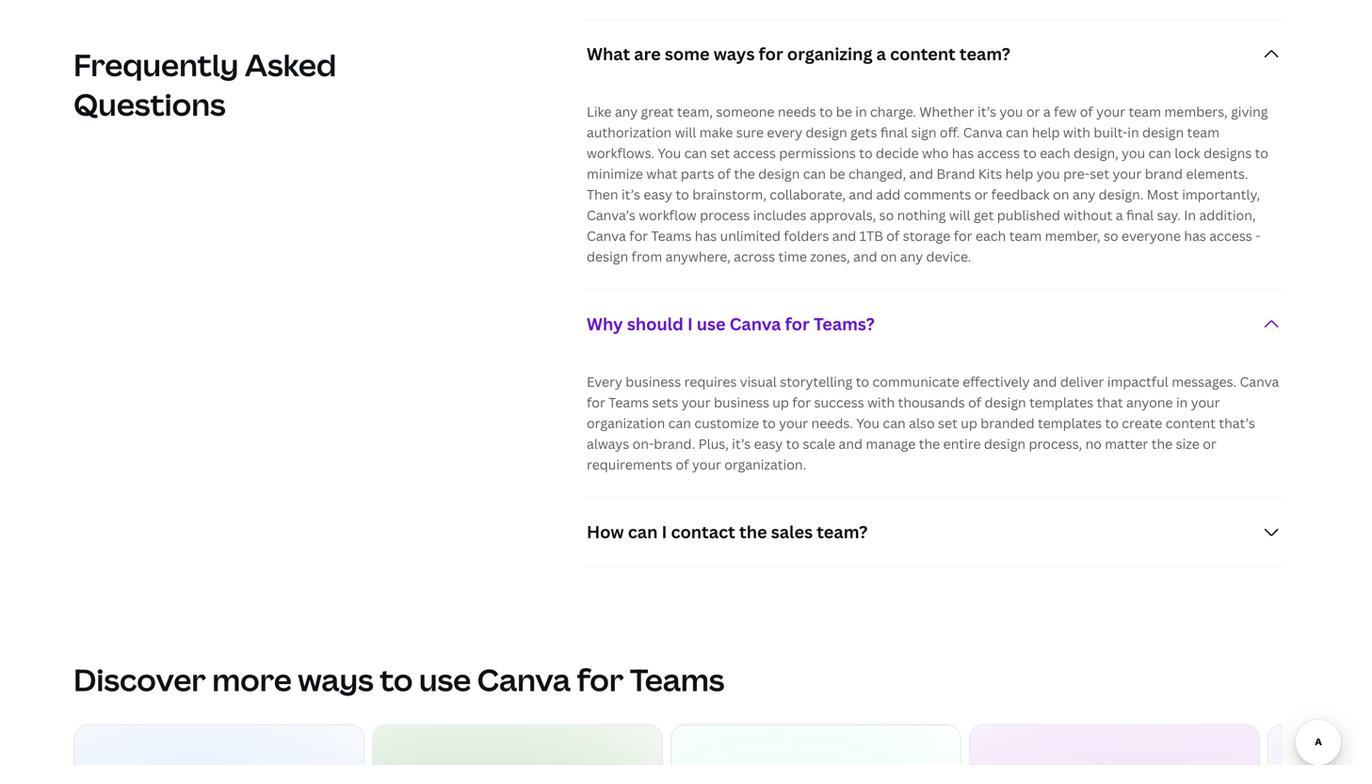 Task type: locate. For each thing, give the bounding box(es) containing it.
1 horizontal spatial with
[[1063, 123, 1090, 141]]

ways right the some
[[714, 42, 755, 65]]

2 horizontal spatial or
[[1203, 435, 1216, 453]]

any down storage
[[900, 248, 923, 265]]

0 horizontal spatial a
[[876, 42, 886, 65]]

and down approvals,
[[832, 227, 856, 245]]

a right organizing
[[876, 42, 886, 65]]

0 horizontal spatial with
[[867, 394, 895, 411]]

lock
[[1174, 144, 1200, 162]]

1 horizontal spatial content
[[1166, 414, 1216, 432]]

and down who
[[909, 165, 933, 183]]

1 horizontal spatial final
[[1126, 206, 1154, 224]]

has
[[952, 144, 974, 162], [695, 227, 717, 245], [1184, 227, 1206, 245]]

every
[[767, 123, 802, 141]]

has down in
[[1184, 227, 1206, 245]]

2 horizontal spatial a
[[1116, 206, 1123, 224]]

1 vertical spatial you
[[856, 414, 880, 432]]

2 vertical spatial it's
[[732, 435, 751, 453]]

you left the few
[[1000, 103, 1023, 120]]

2 vertical spatial set
[[938, 414, 958, 432]]

1 vertical spatial set
[[1090, 165, 1109, 183]]

access down sure
[[733, 144, 776, 162]]

0 horizontal spatial i
[[662, 521, 667, 544]]

sign
[[911, 123, 937, 141]]

the
[[734, 165, 755, 183], [919, 435, 940, 453], [1151, 435, 1173, 453], [739, 521, 767, 544]]

0 vertical spatial any
[[615, 103, 638, 120]]

i left contact
[[662, 521, 667, 544]]

team down the published
[[1009, 227, 1042, 245]]

0 vertical spatial i
[[687, 313, 693, 336]]

approvals,
[[810, 206, 876, 224]]

resource engageyouraudience image
[[373, 725, 662, 766]]

1 horizontal spatial set
[[938, 414, 958, 432]]

0 horizontal spatial so
[[879, 206, 894, 224]]

or right size
[[1203, 435, 1216, 453]]

folders
[[784, 227, 829, 245]]

and
[[909, 165, 933, 183], [849, 185, 873, 203], [832, 227, 856, 245], [853, 248, 877, 265], [1033, 373, 1057, 391], [839, 435, 863, 453]]

set up entire
[[938, 414, 958, 432]]

you
[[658, 144, 681, 162], [856, 414, 880, 432]]

1 horizontal spatial will
[[949, 206, 970, 224]]

has up anywhere,
[[695, 227, 717, 245]]

help down the few
[[1032, 123, 1060, 141]]

design left from
[[587, 248, 628, 265]]

up up entire
[[961, 414, 977, 432]]

in up gets
[[855, 103, 867, 120]]

1 horizontal spatial you
[[1037, 165, 1060, 183]]

0 vertical spatial help
[[1032, 123, 1060, 141]]

access up kits
[[977, 144, 1020, 162]]

team left the members,
[[1129, 103, 1161, 120]]

pre-
[[1063, 165, 1090, 183]]

i
[[687, 313, 693, 336], [662, 521, 667, 544]]

contact
[[671, 521, 735, 544]]

1 horizontal spatial in
[[1127, 123, 1139, 141]]

1 vertical spatial or
[[974, 185, 988, 203]]

canva down canva's
[[587, 227, 626, 245]]

of up brainstorm,
[[717, 165, 731, 183]]

you up manage
[[856, 414, 880, 432]]

1 horizontal spatial ways
[[714, 42, 755, 65]]

canva
[[963, 123, 1003, 141], [587, 227, 626, 245], [730, 313, 781, 336], [1240, 373, 1279, 391], [477, 660, 571, 701]]

0 horizontal spatial you
[[658, 144, 681, 162]]

will down team,
[[675, 123, 696, 141]]

each
[[1040, 144, 1070, 162], [976, 227, 1006, 245]]

i inside dropdown button
[[687, 313, 693, 336]]

you inside the like any great team, someone needs to be in charge. whether it's you or a few of your team members, giving authorization will make sure every design gets final sign off. canva can help with built-in design team workflows. you can set access permissions to decide who has access to each design, you can lock designs to minimize what parts of the design can be changed, and brand kits help you pre-set your brand elements. then it's easy to brainstorm, collaborate, and add comments or feedback on any design. most importantly, canva's workflow process includes approvals, so nothing will get published without a final say. in addition, canva for teams has unlimited folders and 1tb of storage for each team member, so everyone has access - design from anywhere, across time zones, and on any device.
[[658, 144, 681, 162]]

it's right 'whether'
[[977, 103, 996, 120]]

can up brand.
[[668, 414, 691, 432]]

so down the without on the top of page
[[1104, 227, 1118, 245]]

has up brand
[[952, 144, 974, 162]]

some
[[665, 42, 710, 65]]

with down the few
[[1063, 123, 1090, 141]]

0 vertical spatial ways
[[714, 42, 755, 65]]

0 horizontal spatial content
[[890, 42, 956, 65]]

1 vertical spatial easy
[[754, 435, 783, 453]]

you down built-
[[1122, 144, 1145, 162]]

team?
[[960, 42, 1010, 65], [817, 521, 868, 544]]

1 vertical spatial up
[[961, 414, 977, 432]]

of right 1tb on the right of the page
[[886, 227, 900, 245]]

i right should
[[687, 313, 693, 336]]

any
[[615, 103, 638, 120], [1073, 185, 1095, 203], [900, 248, 923, 265]]

will
[[675, 123, 696, 141], [949, 206, 970, 224]]

the left sales
[[739, 521, 767, 544]]

1 horizontal spatial team?
[[960, 42, 1010, 65]]

easy down what
[[644, 185, 672, 203]]

teams
[[651, 227, 692, 245], [609, 394, 649, 411], [630, 660, 725, 701]]

2 vertical spatial a
[[1116, 206, 1123, 224]]

business
[[626, 373, 681, 391], [714, 394, 769, 411]]

0 vertical spatial a
[[876, 42, 886, 65]]

that
[[1097, 394, 1123, 411]]

can right how
[[628, 521, 658, 544]]

brand
[[1145, 165, 1183, 183]]

zones,
[[810, 248, 850, 265]]

resource buildyourbrand image
[[671, 725, 961, 766]]

should
[[627, 313, 684, 336]]

final down charge.
[[880, 123, 908, 141]]

permissions
[[779, 144, 856, 162]]

frequently asked questions
[[73, 44, 336, 125]]

brand.
[[654, 435, 695, 453]]

0 horizontal spatial team
[[1009, 227, 1042, 245]]

how can i contact the sales team? button
[[587, 499, 1283, 566]]

be down permissions
[[829, 165, 845, 183]]

1 vertical spatial business
[[714, 394, 769, 411]]

2 vertical spatial any
[[900, 248, 923, 265]]

0 horizontal spatial will
[[675, 123, 696, 141]]

in
[[855, 103, 867, 120], [1127, 123, 1139, 141], [1176, 394, 1188, 411]]

0 vertical spatial you
[[1000, 103, 1023, 120]]

access down addition,
[[1209, 227, 1252, 245]]

0 horizontal spatial use
[[419, 660, 471, 701]]

off.
[[940, 123, 960, 141]]

final up 'everyone'
[[1126, 206, 1154, 224]]

up down 'visual'
[[772, 394, 789, 411]]

for
[[759, 42, 783, 65], [629, 227, 648, 245], [954, 227, 972, 245], [785, 313, 810, 336], [587, 394, 605, 411], [792, 394, 811, 411], [577, 660, 624, 701]]

1 horizontal spatial so
[[1104, 227, 1118, 245]]

each up "pre-"
[[1040, 144, 1070, 162]]

1 vertical spatial team?
[[817, 521, 868, 544]]

easy
[[644, 185, 672, 203], [754, 435, 783, 453]]

easy inside the like any great team, someone needs to be in charge. whether it's you or a few of your team members, giving authorization will make sure every design gets final sign off. canva can help with built-in design team workflows. you can set access permissions to decide who has access to each design, you can lock designs to minimize what parts of the design can be changed, and brand kits help you pre-set your brand elements. then it's easy to brainstorm, collaborate, and add comments or feedback on any design. most importantly, canva's workflow process includes approvals, so nothing will get published without a final say. in addition, canva for teams has unlimited folders and 1tb of storage for each team member, so everyone has access - design from anywhere, across time zones, and on any device.
[[644, 185, 672, 203]]

1 horizontal spatial or
[[1026, 103, 1040, 120]]

of right the few
[[1080, 103, 1093, 120]]

i for should
[[687, 313, 693, 336]]

sales
[[771, 521, 813, 544]]

your down requires
[[682, 394, 711, 411]]

set down make
[[710, 144, 730, 162]]

ways
[[714, 42, 755, 65], [298, 660, 374, 701]]

on down 1tb on the right of the page
[[881, 248, 897, 265]]

a left the few
[[1043, 103, 1051, 120]]

0 horizontal spatial has
[[695, 227, 717, 245]]

whether
[[920, 103, 974, 120]]

a
[[876, 42, 886, 65], [1043, 103, 1051, 120], [1116, 206, 1123, 224]]

most
[[1147, 185, 1179, 203]]

requirements
[[587, 456, 672, 474]]

the down the also
[[919, 435, 940, 453]]

1 vertical spatial a
[[1043, 103, 1051, 120]]

0 vertical spatial team?
[[960, 42, 1010, 65]]

easy up 'organization.'
[[754, 435, 783, 453]]

2 vertical spatial or
[[1203, 435, 1216, 453]]

0 vertical spatial be
[[836, 103, 852, 120]]

built-
[[1094, 123, 1128, 141]]

any up authorization
[[615, 103, 638, 120]]

resource manageassets image
[[1268, 725, 1356, 766]]

1 vertical spatial so
[[1104, 227, 1118, 245]]

team? down how do i plan social media content with my team? region on the top
[[960, 42, 1010, 65]]

impactful
[[1107, 373, 1168, 391]]

few
[[1054, 103, 1077, 120]]

design up 'collaborate,'
[[758, 165, 800, 183]]

on down "pre-"
[[1053, 185, 1069, 203]]

how do i plan social media content with my team? region
[[587, 0, 1283, 32]]

2 vertical spatial teams
[[630, 660, 725, 701]]

every
[[587, 373, 622, 391]]

0 vertical spatial with
[[1063, 123, 1090, 141]]

of down brand.
[[676, 456, 689, 474]]

or up get
[[974, 185, 988, 203]]

who
[[922, 144, 949, 162]]

can down permissions
[[803, 165, 826, 183]]

everyone
[[1122, 227, 1181, 245]]

it's
[[977, 103, 996, 120], [621, 185, 640, 203], [732, 435, 751, 453]]

team? right sales
[[817, 521, 868, 544]]

1 vertical spatial content
[[1166, 414, 1216, 432]]

storytelling
[[780, 373, 853, 391]]

be up gets
[[836, 103, 852, 120]]

business up the sets
[[626, 373, 681, 391]]

1 horizontal spatial on
[[1053, 185, 1069, 203]]

will left get
[[949, 206, 970, 224]]

1 horizontal spatial easy
[[754, 435, 783, 453]]

it's down customize at the right bottom of the page
[[732, 435, 751, 453]]

in down messages.
[[1176, 394, 1188, 411]]

help up feedback
[[1005, 165, 1033, 183]]

communicate
[[872, 373, 959, 391]]

set inside every business requires visual storytelling to communicate effectively and deliver impactful messages. canva for teams sets your business up for success with thousands of design templates that anyone in your organization can customize to your needs. you can also set up branded templates to create content that's always on-brand. plus, it's easy to scale and manage the entire design process, no matter the size or requirements of your organization.
[[938, 414, 958, 432]]

content up size
[[1166, 414, 1216, 432]]

0 vertical spatial will
[[675, 123, 696, 141]]

canva inside dropdown button
[[730, 313, 781, 336]]

teams inside every business requires visual storytelling to communicate effectively and deliver impactful messages. canva for teams sets your business up for success with thousands of design templates that anyone in your organization can customize to your needs. you can also set up branded templates to create content that's always on-brand. plus, it's easy to scale and manage the entire design process, no matter the size or requirements of your organization.
[[609, 394, 649, 411]]

0 vertical spatial content
[[890, 42, 956, 65]]

canva up 'visual'
[[730, 313, 781, 336]]

canva up that's
[[1240, 373, 1279, 391]]

and down changed,
[[849, 185, 873, 203]]

ways right the more
[[298, 660, 374, 701]]

comments
[[904, 185, 971, 203]]

1 vertical spatial i
[[662, 521, 667, 544]]

1 horizontal spatial any
[[900, 248, 923, 265]]

1 horizontal spatial use
[[697, 313, 726, 336]]

with inside the like any great team, someone needs to be in charge. whether it's you or a few of your team members, giving authorization will make sure every design gets final sign off. canva can help with built-in design team workflows. you can set access permissions to decide who has access to each design, you can lock designs to minimize what parts of the design can be changed, and brand kits help you pre-set your brand elements. then it's easy to brainstorm, collaborate, and add comments or feedback on any design. most importantly, canva's workflow process includes approvals, so nothing will get published without a final say. in addition, canva for teams has unlimited folders and 1tb of storage for each team member, so everyone has access - design from anywhere, across time zones, and on any device.
[[1063, 123, 1090, 141]]

0 vertical spatial use
[[697, 313, 726, 336]]

final
[[880, 123, 908, 141], [1126, 206, 1154, 224]]

0 horizontal spatial up
[[772, 394, 789, 411]]

0 vertical spatial up
[[772, 394, 789, 411]]

1 vertical spatial teams
[[609, 394, 649, 411]]

like
[[587, 103, 612, 120]]

use
[[697, 313, 726, 336], [419, 660, 471, 701]]

0 horizontal spatial easy
[[644, 185, 672, 203]]

0 horizontal spatial set
[[710, 144, 730, 162]]

access
[[733, 144, 776, 162], [977, 144, 1020, 162], [1209, 227, 1252, 245]]

2 horizontal spatial in
[[1176, 394, 1188, 411]]

0 horizontal spatial each
[[976, 227, 1006, 245]]

team down the members,
[[1187, 123, 1220, 141]]

any up the without on the top of page
[[1073, 185, 1095, 203]]

2 horizontal spatial set
[[1090, 165, 1109, 183]]

organizing
[[787, 42, 872, 65]]

minimize
[[587, 165, 643, 183]]

in up design.
[[1127, 123, 1139, 141]]

1 horizontal spatial team
[[1129, 103, 1161, 120]]

1 vertical spatial team
[[1187, 123, 1220, 141]]

each down get
[[976, 227, 1006, 245]]

charge.
[[870, 103, 916, 120]]

with
[[1063, 123, 1090, 141], [867, 394, 895, 411]]

a down design.
[[1116, 206, 1123, 224]]

1 horizontal spatial business
[[714, 394, 769, 411]]

it's down minimize at the left top of the page
[[621, 185, 640, 203]]

1 horizontal spatial each
[[1040, 144, 1070, 162]]

you inside every business requires visual storytelling to communicate effectively and deliver impactful messages. canva for teams sets your business up for success with thousands of design templates that anyone in your organization can customize to your needs. you can also set up branded templates to create content that's always on-brand. plus, it's easy to scale and manage the entire design process, no matter the size or requirements of your organization.
[[856, 414, 880, 432]]

customize
[[694, 414, 759, 432]]

or left the few
[[1026, 103, 1040, 120]]

templates up process, in the bottom right of the page
[[1038, 414, 1102, 432]]

1 horizontal spatial i
[[687, 313, 693, 336]]

content down how do i plan social media content with my team? region on the top
[[890, 42, 956, 65]]

2 vertical spatial in
[[1176, 394, 1188, 411]]

0 vertical spatial final
[[880, 123, 908, 141]]

0 vertical spatial set
[[710, 144, 730, 162]]

business up customize at the right bottom of the page
[[714, 394, 769, 411]]

so down add
[[879, 206, 894, 224]]

nothing
[[897, 206, 946, 224]]

that's
[[1219, 414, 1255, 432]]

with down communicate
[[867, 394, 895, 411]]

2 horizontal spatial team
[[1187, 123, 1220, 141]]

create
[[1122, 414, 1162, 432]]

1 horizontal spatial you
[[856, 414, 880, 432]]

design up branded
[[985, 394, 1026, 411]]

templates down deliver
[[1029, 394, 1094, 411]]

you
[[1000, 103, 1023, 120], [1122, 144, 1145, 162], [1037, 165, 1060, 183]]

you left "pre-"
[[1037, 165, 1060, 183]]

teams?
[[814, 313, 875, 336]]

effectively
[[963, 373, 1030, 391]]

use inside dropdown button
[[697, 313, 726, 336]]

resource createcontent image
[[74, 725, 363, 766]]

0 horizontal spatial ways
[[298, 660, 374, 701]]

no
[[1085, 435, 1102, 453]]

i inside dropdown button
[[662, 521, 667, 544]]

gets
[[850, 123, 877, 141]]

0 horizontal spatial team?
[[817, 521, 868, 544]]

0 horizontal spatial access
[[733, 144, 776, 162]]

the up brainstorm,
[[734, 165, 755, 183]]

0 vertical spatial in
[[855, 103, 867, 120]]



Task type: vqa. For each thing, say whether or not it's contained in the screenshot.
the left Studio Display image
no



Task type: describe. For each thing, give the bounding box(es) containing it.
0 horizontal spatial or
[[974, 185, 988, 203]]

the inside the like any great team, someone needs to be in charge. whether it's you or a few of your team members, giving authorization will make sure every design gets final sign off. canva can help with built-in design team workflows. you can set access permissions to decide who has access to each design, you can lock designs to minimize what parts of the design can be changed, and brand kits help you pre-set your brand elements. then it's easy to brainstorm, collaborate, and add comments or feedback on any design. most importantly, canva's workflow process includes approvals, so nothing will get published without a final say. in addition, canva for teams has unlimited folders and 1tb of storage for each team member, so everyone has access - design from anywhere, across time zones, and on any device.
[[734, 165, 755, 183]]

storage
[[903, 227, 950, 245]]

of down effectively
[[968, 394, 981, 411]]

designs
[[1204, 144, 1252, 162]]

2 horizontal spatial has
[[1184, 227, 1206, 245]]

canva up resource engageyouraudience image
[[477, 660, 571, 701]]

can up parts
[[684, 144, 707, 162]]

1 vertical spatial it's
[[621, 185, 640, 203]]

questions
[[73, 84, 226, 125]]

canva inside every business requires visual storytelling to communicate effectively and deliver impactful messages. canva for teams sets your business up for success with thousands of design templates that anyone in your organization can customize to your needs. you can also set up branded templates to create content that's always on-brand. plus, it's easy to scale and manage the entire design process, no matter the size or requirements of your organization.
[[1240, 373, 1279, 391]]

and down needs.
[[839, 435, 863, 453]]

branded
[[981, 414, 1035, 432]]

2 horizontal spatial it's
[[977, 103, 996, 120]]

say.
[[1157, 206, 1181, 224]]

requires
[[684, 373, 737, 391]]

the left size
[[1151, 435, 1173, 453]]

process
[[700, 206, 750, 224]]

more
[[212, 660, 292, 701]]

1 vertical spatial you
[[1122, 144, 1145, 162]]

can up brand
[[1148, 144, 1171, 162]]

design down branded
[[984, 435, 1026, 453]]

workflow
[[639, 206, 697, 224]]

asked
[[245, 44, 336, 85]]

design up lock
[[1142, 123, 1184, 141]]

0 vertical spatial business
[[626, 373, 681, 391]]

1 horizontal spatial has
[[952, 144, 974, 162]]

entire
[[943, 435, 981, 453]]

also
[[909, 414, 935, 432]]

decide
[[876, 144, 919, 162]]

it's inside every business requires visual storytelling to communicate effectively and deliver impactful messages. canva for teams sets your business up for success with thousands of design templates that anyone in your organization can customize to your needs. you can also set up branded templates to create content that's always on-brand. plus, it's easy to scale and manage the entire design process, no matter the size or requirements of your organization.
[[732, 435, 751, 453]]

1 vertical spatial help
[[1005, 165, 1033, 183]]

addition,
[[1199, 206, 1256, 224]]

someone
[[716, 103, 775, 120]]

1 vertical spatial will
[[949, 206, 970, 224]]

1tb
[[859, 227, 883, 245]]

team? inside what are some ways for organizing a content team? dropdown button
[[960, 42, 1010, 65]]

1 vertical spatial templates
[[1038, 414, 1102, 432]]

the inside dropdown button
[[739, 521, 767, 544]]

easy inside every business requires visual storytelling to communicate effectively and deliver impactful messages. canva for teams sets your business up for success with thousands of design templates that anyone in your organization can customize to your needs. you can also set up branded templates to create content that's always on-brand. plus, it's easy to scale and manage the entire design process, no matter the size or requirements of your organization.
[[754, 435, 783, 453]]

1 vertical spatial each
[[976, 227, 1006, 245]]

sure
[[736, 123, 764, 141]]

on-
[[632, 435, 654, 453]]

what
[[587, 42, 630, 65]]

discover more ways to use canva for teams
[[73, 660, 725, 701]]

in inside every business requires visual storytelling to communicate effectively and deliver impactful messages. canva for teams sets your business up for success with thousands of design templates that anyone in your organization can customize to your needs. you can also set up branded templates to create content that's always on-brand. plus, it's easy to scale and manage the entire design process, no matter the size or requirements of your organization.
[[1176, 394, 1188, 411]]

authorization
[[587, 123, 672, 141]]

and left deliver
[[1033, 373, 1057, 391]]

why
[[587, 313, 623, 336]]

how
[[587, 521, 624, 544]]

2 horizontal spatial access
[[1209, 227, 1252, 245]]

plus,
[[698, 435, 729, 453]]

1 vertical spatial ways
[[298, 660, 374, 701]]

or inside every business requires visual storytelling to communicate effectively and deliver impactful messages. canva for teams sets your business up for success with thousands of design templates that anyone in your organization can customize to your needs. you can also set up branded templates to create content that's always on-brand. plus, it's easy to scale and manage the entire design process, no matter the size or requirements of your organization.
[[1203, 435, 1216, 453]]

process,
[[1029, 435, 1082, 453]]

why should i use canva for teams?
[[587, 313, 875, 336]]

your down plus,
[[692, 456, 721, 474]]

how can i contact the sales team?
[[587, 521, 868, 544]]

0 horizontal spatial any
[[615, 103, 638, 120]]

your up scale
[[779, 414, 808, 432]]

make
[[699, 123, 733, 141]]

ways inside dropdown button
[[714, 42, 755, 65]]

can inside dropdown button
[[628, 521, 658, 544]]

anywhere,
[[665, 248, 731, 265]]

needs.
[[811, 414, 853, 432]]

1 horizontal spatial a
[[1043, 103, 1051, 120]]

your up built-
[[1096, 103, 1125, 120]]

2 vertical spatial team
[[1009, 227, 1042, 245]]

workflows.
[[587, 144, 655, 162]]

1 vertical spatial be
[[829, 165, 845, 183]]

discover
[[73, 660, 206, 701]]

published
[[997, 206, 1060, 224]]

like any great team, someone needs to be in charge. whether it's you or a few of your team members, giving authorization will make sure every design gets final sign off. canva can help with built-in design team workflows. you can set access permissions to decide who has access to each design, you can lock designs to minimize what parts of the design can be changed, and brand kits help you pre-set your brand elements. then it's easy to brainstorm, collaborate, and add comments or feedback on any design. most importantly, canva's workflow process includes approvals, so nothing will get published without a final say. in addition, canva for teams has unlimited folders and 1tb of storage for each team member, so everyone has access - design from anywhere, across time zones, and on any device.
[[587, 103, 1268, 265]]

time
[[778, 248, 807, 265]]

teams inside the like any great team, someone needs to be in charge. whether it's you or a few of your team members, giving authorization will make sure every design gets final sign off. canva can help with built-in design team workflows. you can set access permissions to decide who has access to each design, you can lock designs to minimize what parts of the design can be changed, and brand kits help you pre-set your brand elements. then it's easy to brainstorm, collaborate, and add comments or feedback on any design. most importantly, canva's workflow process includes approvals, so nothing will get published without a final say. in addition, canva for teams has unlimited folders and 1tb of storage for each team member, so everyone has access - design from anywhere, across time zones, and on any device.
[[651, 227, 692, 245]]

team? inside 'how can i contact the sales team?' dropdown button
[[817, 521, 868, 544]]

thousands
[[898, 394, 965, 411]]

0 horizontal spatial final
[[880, 123, 908, 141]]

design up permissions
[[806, 123, 847, 141]]

giving
[[1231, 103, 1268, 120]]

then
[[587, 185, 618, 203]]

can up feedback
[[1006, 123, 1029, 141]]

0 vertical spatial team
[[1129, 103, 1161, 120]]

can up manage
[[883, 414, 906, 432]]

are
[[634, 42, 661, 65]]

includes
[[753, 206, 807, 224]]

brainstorm,
[[692, 185, 766, 203]]

always
[[587, 435, 629, 453]]

-
[[1255, 227, 1260, 245]]

0 horizontal spatial you
[[1000, 103, 1023, 120]]

design,
[[1074, 144, 1119, 162]]

why should i use canva for teams? button
[[587, 290, 1283, 358]]

member,
[[1045, 227, 1100, 245]]

manage
[[866, 435, 916, 453]]

size
[[1176, 435, 1200, 453]]

your down messages.
[[1191, 394, 1220, 411]]

importantly,
[[1182, 185, 1260, 203]]

elements.
[[1186, 165, 1248, 183]]

frequently
[[73, 44, 239, 85]]

organization.
[[724, 456, 806, 474]]

every business requires visual storytelling to communicate effectively and deliver impactful messages. canva for teams sets your business up for success with thousands of design templates that anyone in your organization can customize to your needs. you can also set up branded templates to create content that's always on-brand. plus, it's easy to scale and manage the entire design process, no matter the size or requirements of your organization.
[[587, 373, 1279, 474]]

0 vertical spatial on
[[1053, 185, 1069, 203]]

content inside what are some ways for organizing a content team? dropdown button
[[890, 42, 956, 65]]

0 horizontal spatial on
[[881, 248, 897, 265]]

0 vertical spatial each
[[1040, 144, 1070, 162]]

canva right "off."
[[963, 123, 1003, 141]]

brand
[[937, 165, 975, 183]]

and down 1tb on the right of the page
[[853, 248, 877, 265]]

1 vertical spatial final
[[1126, 206, 1154, 224]]

design.
[[1099, 185, 1144, 203]]

2 horizontal spatial any
[[1073, 185, 1095, 203]]

2 vertical spatial you
[[1037, 165, 1060, 183]]

1 vertical spatial use
[[419, 660, 471, 701]]

canva's
[[587, 206, 636, 224]]

collaborate,
[[770, 185, 846, 203]]

your up design.
[[1113, 165, 1142, 183]]

content inside every business requires visual storytelling to communicate effectively and deliver impactful messages. canva for teams sets your business up for success with thousands of design templates that anyone in your organization can customize to your needs. you can also set up branded templates to create content that's always on-brand. plus, it's easy to scale and manage the entire design process, no matter the size or requirements of your organization.
[[1166, 414, 1216, 432]]

members,
[[1164, 103, 1228, 120]]

0 vertical spatial so
[[879, 206, 894, 224]]

with inside every business requires visual storytelling to communicate effectively and deliver impactful messages. canva for teams sets your business up for success with thousands of design templates that anyone in your organization can customize to your needs. you can also set up branded templates to create content that's always on-brand. plus, it's easy to scale and manage the entire design process, no matter the size or requirements of your organization.
[[867, 394, 895, 411]]

1 horizontal spatial access
[[977, 144, 1020, 162]]

parts
[[681, 165, 714, 183]]

messages.
[[1172, 373, 1237, 391]]

deliver
[[1060, 373, 1104, 391]]

feedback
[[991, 185, 1050, 203]]

unlimited
[[720, 227, 781, 245]]

get
[[974, 206, 994, 224]]

a inside what are some ways for organizing a content team? dropdown button
[[876, 42, 886, 65]]

i for can
[[662, 521, 667, 544]]

kits
[[978, 165, 1002, 183]]

what
[[646, 165, 678, 183]]

anyone
[[1126, 394, 1173, 411]]

changed,
[[848, 165, 906, 183]]

0 horizontal spatial in
[[855, 103, 867, 120]]

0 vertical spatial templates
[[1029, 394, 1094, 411]]

great
[[641, 103, 674, 120]]

resource improvecollaboration image
[[970, 725, 1259, 766]]

team,
[[677, 103, 713, 120]]



